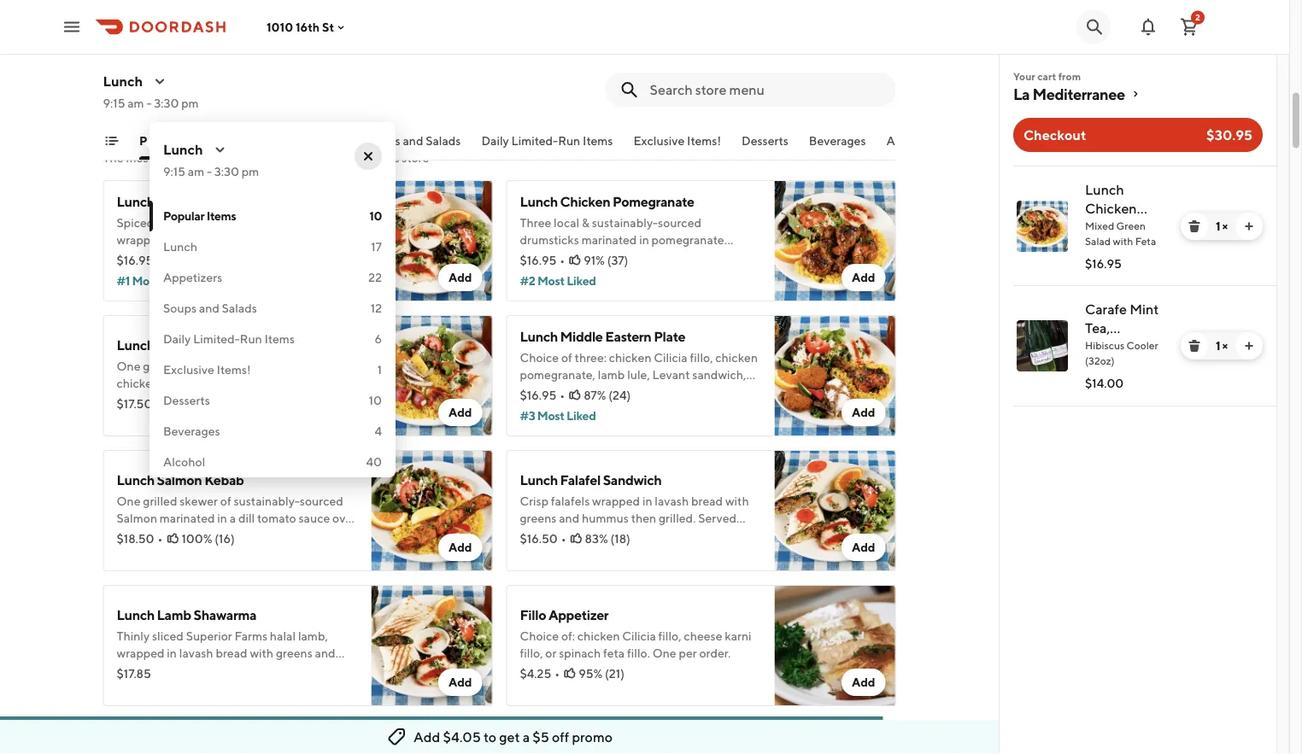 Task type: describe. For each thing, give the bounding box(es) containing it.
am for the leftmost menus icon
[[128, 96, 144, 110]]

lunch lamb shawarma
[[117, 607, 256, 624]]

lunch lamb shawarma image
[[371, 586, 493, 707]]

store
[[402, 151, 429, 165]]

add button for lunch salmon kebab
[[438, 534, 483, 562]]

91% (37)
[[584, 253, 629, 268]]

plate
[[654, 329, 686, 345]]

saffron
[[157, 337, 201, 353]]

open menu image
[[62, 17, 82, 37]]

and inside button
[[403, 134, 423, 148]]

1010
[[267, 20, 293, 34]]

2 vertical spatial 1
[[378, 363, 382, 377]]

1 vertical spatial items!
[[217, 363, 251, 377]]

appetizer
[[549, 607, 609, 624]]

0 vertical spatial beverages
[[809, 134, 866, 148]]

3:30 for the leftmost menus icon
[[154, 96, 179, 110]]

#2 most liked
[[520, 274, 596, 288]]

alcohol button
[[886, 132, 929, 160]]

add button for lunch chicken pomegranate
[[842, 264, 886, 291]]

show menu categories image
[[105, 134, 118, 148]]

#3
[[520, 409, 535, 423]]

(21)
[[605, 667, 625, 681]]

run inside button
[[558, 134, 580, 148]]

100%
[[182, 532, 212, 546]]

green
[[1117, 220, 1146, 232]]

add for lunch middle eastern plate
[[852, 406, 876, 420]]

to
[[484, 730, 497, 746]]

$18.50 •
[[117, 532, 163, 546]]

add for fillo appetizer
[[852, 676, 876, 690]]

16th
[[296, 20, 320, 34]]

with
[[1113, 235, 1134, 247]]

2
[[1196, 12, 1201, 22]]

0 horizontal spatial fillo,
[[520, 647, 543, 661]]

lunch inside list
[[1086, 182, 1125, 198]]

shawerma
[[210, 194, 273, 210]]

$4.05
[[443, 730, 481, 746]]

lunch left lamb at the left of the page
[[117, 607, 155, 624]]

ordered
[[215, 151, 258, 165]]

$18.50
[[117, 532, 154, 546]]

add for lunch lamb shawarma
[[449, 676, 472, 690]]

and inside popular items the most commonly ordered items and dishes from this store
[[292, 151, 313, 165]]

fillo.
[[627, 647, 650, 661]]

lunch left 'middle'
[[520, 329, 558, 345]]

salad
[[1086, 235, 1111, 247]]

get
[[499, 730, 520, 746]]

daily limited-run items button
[[481, 132, 613, 160]]

1 horizontal spatial alcohol
[[886, 134, 929, 148]]

#3 most liked
[[520, 409, 596, 423]]

karni
[[725, 630, 752, 644]]

close menu navigation image
[[362, 150, 375, 163]]

mediterranee
[[1033, 85, 1126, 103]]

1 for $14.00
[[1216, 339, 1221, 353]]

0 vertical spatial desserts
[[742, 134, 788, 148]]

(24)
[[609, 389, 631, 403]]

$17.85
[[117, 667, 151, 681]]

0 horizontal spatial lunch chicken pomegranate image
[[775, 180, 896, 302]]

your cart from
[[1014, 70, 1081, 82]]

lunch left salmon
[[117, 472, 155, 489]]

lunch down most
[[117, 194, 155, 210]]

la mediterranee link
[[1014, 84, 1263, 104]]

spinach
[[559, 647, 601, 661]]

1 horizontal spatial fillo,
[[659, 630, 682, 644]]

1 vertical spatial alcohol
[[163, 455, 205, 469]]

$16.95 up #1
[[117, 253, 153, 268]]

lunch chicken pomegranate inside list
[[1086, 182, 1170, 236]]

lamb
[[157, 607, 191, 624]]

• for falafel
[[561, 532, 566, 546]]

feta
[[1136, 235, 1157, 247]]

0 horizontal spatial exclusive items!
[[163, 363, 251, 377]]

add button for lunch falafel sandwich
[[842, 534, 886, 562]]

daily inside button
[[481, 134, 509, 148]]

lunch salmon kebab
[[117, 472, 244, 489]]

add one to cart image for $14.00
[[1243, 339, 1257, 353]]

87% (24)
[[584, 389, 631, 403]]

0 vertical spatial popular items
[[139, 134, 212, 148]]

add button for lunch middle eastern plate
[[842, 399, 886, 427]]

(16)
[[215, 532, 235, 546]]

promo
[[572, 730, 613, 746]]

6
[[375, 332, 382, 346]]

0 horizontal spatial lunch chicken pomegranate
[[520, 194, 695, 210]]

0 horizontal spatial exclusive
[[163, 363, 214, 377]]

exclusive inside button
[[633, 134, 685, 148]]

0 horizontal spatial limited-
[[193, 332, 240, 346]]

lunch chicken shawerma image
[[371, 180, 493, 302]]

desserts button
[[742, 132, 788, 160]]

$16.95 up #3
[[520, 389, 557, 403]]

12
[[371, 301, 382, 315]]

#1 most liked
[[117, 274, 191, 288]]

0 vertical spatial kebab
[[256, 337, 296, 353]]

94% (19)
[[180, 397, 226, 411]]

cheese
[[684, 630, 723, 644]]

1 × for $14.00
[[1216, 339, 1228, 353]]

mixed
[[1086, 220, 1115, 232]]

0 horizontal spatial menus image
[[153, 74, 167, 88]]

3:30 for the right menus icon
[[214, 165, 239, 179]]

4
[[375, 424, 382, 439]]

chicken down 'commonly' on the top left of the page
[[157, 194, 207, 210]]

liked for pomegranate
[[567, 274, 596, 288]]

0 horizontal spatial kebab
[[204, 472, 244, 489]]

10 for desserts
[[369, 394, 382, 408]]

popular inside popular items the most commonly ordered items and dishes from this store
[[103, 126, 168, 148]]

fillo
[[520, 607, 546, 624]]

soups and salads button
[[367, 132, 461, 160]]

$17.50
[[117, 397, 152, 411]]

1 × for $16.95
[[1216, 219, 1228, 233]]

hibiscus
[[1086, 339, 1125, 351]]

chicken
[[578, 630, 620, 644]]

beverages button
[[809, 132, 866, 160]]

0 horizontal spatial soups and salads
[[163, 301, 257, 315]]

commonly
[[155, 151, 212, 165]]

am for the right menus icon
[[188, 165, 204, 179]]

$5
[[533, 730, 550, 746]]

0 horizontal spatial and
[[199, 301, 220, 315]]

83%
[[585, 532, 608, 546]]

$16.95 • for chicken
[[520, 253, 565, 268]]

$16.50 •
[[520, 532, 566, 546]]

1 horizontal spatial exclusive items!
[[633, 134, 721, 148]]

add button for fillo appetizer
[[842, 669, 886, 697]]

87%
[[584, 389, 606, 403]]

lunch up show menu categories image
[[103, 73, 143, 89]]

95% (21)
[[579, 667, 625, 681]]

shawarma
[[194, 607, 256, 624]]

add one to cart image for $16.95
[[1243, 220, 1257, 233]]

items inside button
[[583, 134, 613, 148]]

$16.50
[[520, 532, 558, 546]]

fillo appetizer choice of: chicken cilicia fillo, cheese karni fillo, or spinach feta fillo. one per order.
[[520, 607, 752, 661]]

lunch left saffron
[[117, 337, 155, 353]]

lunch right most
[[163, 141, 203, 158]]

lunch left falafel
[[520, 472, 558, 489]]

• for chicken
[[560, 253, 565, 268]]

2 button
[[1173, 10, 1207, 44]]

lunch up appetizers on the left
[[163, 240, 197, 254]]

• down or
[[555, 667, 560, 681]]

1010 16th st
[[267, 20, 334, 34]]



Task type: vqa. For each thing, say whether or not it's contained in the screenshot.
the bottom "oil."
no



Task type: locate. For each thing, give the bounding box(es) containing it.
from left this
[[352, 151, 377, 165]]

1 1 × from the top
[[1216, 219, 1228, 233]]

popular items
[[139, 134, 212, 148], [163, 209, 236, 223]]

1 vertical spatial pm
[[242, 165, 259, 179]]

0 vertical spatial 1
[[1216, 219, 1221, 233]]

0 horizontal spatial daily
[[163, 332, 191, 346]]

fillo, down choice
[[520, 647, 543, 661]]

10 up 17
[[370, 209, 382, 223]]

1 horizontal spatial items!
[[687, 134, 721, 148]]

0 vertical spatial 1 ×
[[1216, 219, 1228, 233]]

remove item from cart image
[[1188, 220, 1202, 233]]

1 vertical spatial limited-
[[193, 332, 240, 346]]

× for $16.95
[[1223, 219, 1228, 233]]

3:30 up 'commonly' on the top left of the page
[[154, 96, 179, 110]]

$16.95 •
[[520, 253, 565, 268], [520, 389, 565, 403]]

lunch
[[103, 73, 143, 89], [163, 141, 203, 158], [1086, 182, 1125, 198], [117, 194, 155, 210], [520, 194, 558, 210], [163, 240, 197, 254], [520, 329, 558, 345], [117, 337, 155, 353], [117, 472, 155, 489], [520, 472, 558, 489], [117, 607, 155, 624]]

1 for $16.95
[[1216, 219, 1221, 233]]

limited- inside button
[[511, 134, 558, 148]]

salads inside button
[[425, 134, 461, 148]]

0 horizontal spatial 9:15
[[103, 96, 125, 110]]

0 vertical spatial soups
[[367, 134, 400, 148]]

-
[[147, 96, 152, 110], [207, 165, 212, 179]]

1 vertical spatial menus image
[[213, 143, 227, 156]]

lunch chicken pomegranate list
[[1000, 166, 1277, 407]]

2 add one to cart image from the top
[[1243, 339, 1257, 353]]

9:15 am - 3:30 pm for the right menus icon
[[163, 165, 259, 179]]

sandwich
[[603, 472, 662, 489]]

$16.95 inside lunch chicken pomegranate list
[[1086, 257, 1122, 271]]

0 vertical spatial soups and salads
[[367, 134, 461, 148]]

1 horizontal spatial am
[[188, 165, 204, 179]]

mixed green salad with feta
[[1086, 220, 1157, 247]]

- for the right menus icon
[[207, 165, 212, 179]]

am up most
[[128, 96, 144, 110]]

0 vertical spatial 10
[[370, 209, 382, 223]]

1 vertical spatial kebab
[[204, 472, 244, 489]]

and up store
[[403, 134, 423, 148]]

soups down appetizers on the left
[[163, 301, 197, 315]]

checkout
[[1024, 127, 1087, 143]]

beverages left alcohol button
[[809, 134, 866, 148]]

1 right remove item from cart icon
[[1216, 219, 1221, 233]]

lunch chicken shawerma
[[117, 194, 273, 210]]

1 vertical spatial am
[[188, 165, 204, 179]]

0 vertical spatial salads
[[425, 134, 461, 148]]

100% (16)
[[182, 532, 235, 546]]

alcohol up lunch salmon kebab in the left of the page
[[163, 455, 205, 469]]

9:15 am - 3:30 pm up lunch chicken shawerma
[[163, 165, 259, 179]]

liked
[[161, 274, 191, 288], [567, 274, 596, 288], [567, 409, 596, 423]]

0 vertical spatial -
[[147, 96, 152, 110]]

10 for popular items
[[370, 209, 382, 223]]

desserts down item search search box
[[742, 134, 788, 148]]

$16.95 • for middle
[[520, 389, 565, 403]]

choice
[[520, 630, 559, 644]]

• for salmon
[[158, 532, 163, 546]]

91%
[[584, 253, 605, 268]]

order.
[[700, 647, 731, 661]]

items! inside button
[[687, 134, 721, 148]]

popular
[[103, 126, 168, 148], [139, 134, 180, 148], [163, 209, 205, 223]]

am up lunch chicken shawerma
[[188, 165, 204, 179]]

2 $16.95 • from the top
[[520, 389, 565, 403]]

1 vertical spatial desserts
[[163, 394, 210, 408]]

notification bell image
[[1139, 17, 1159, 37]]

carafe mint tea, lemonade or hibiscus cooler image
[[1017, 321, 1069, 372]]

cooler
[[1127, 339, 1159, 351]]

1 $16.95 • from the top
[[520, 253, 565, 268]]

9:15 up show menu categories image
[[103, 96, 125, 110]]

appetizers
[[163, 271, 222, 285]]

$16.95 down salad
[[1086, 257, 1122, 271]]

add button for lunch lamb shawarma
[[438, 669, 483, 697]]

1 horizontal spatial 9:15
[[163, 165, 185, 179]]

1 horizontal spatial and
[[292, 151, 313, 165]]

chicken up 91%
[[560, 194, 611, 210]]

0 horizontal spatial beverages
[[163, 424, 220, 439]]

daily
[[481, 134, 509, 148], [163, 332, 191, 346]]

0 horizontal spatial run
[[240, 332, 262, 346]]

and down appetizers on the left
[[199, 301, 220, 315]]

add for lunch salmon kebab
[[449, 541, 472, 555]]

of:
[[562, 630, 575, 644]]

9:15 am - 3:30 pm for the leftmost menus icon
[[103, 96, 199, 110]]

2 horizontal spatial and
[[403, 134, 423, 148]]

chicken up mixed
[[1086, 200, 1137, 217]]

0 vertical spatial items!
[[687, 134, 721, 148]]

1 vertical spatial run
[[240, 332, 262, 346]]

soups and salads down appetizers on the left
[[163, 301, 257, 315]]

pomegranate inside list
[[1086, 219, 1170, 236]]

soups inside button
[[367, 134, 400, 148]]

exclusive
[[633, 134, 685, 148], [163, 363, 214, 377]]

#1
[[117, 274, 130, 288]]

soups
[[367, 134, 400, 148], [163, 301, 197, 315]]

0 vertical spatial and
[[403, 134, 423, 148]]

$14.00
[[1086, 377, 1124, 391]]

most for lunch middle eastern plate
[[538, 409, 565, 423]]

1 vertical spatial pomegranate
[[1086, 219, 1170, 236]]

- up most
[[147, 96, 152, 110]]

• up the #3 most liked
[[560, 389, 565, 403]]

st
[[322, 20, 334, 34]]

items inside popular items the most commonly ordered items and dishes from this store
[[171, 126, 218, 148]]

per
[[679, 647, 697, 661]]

lunch chicken pomegranate image
[[775, 180, 896, 302], [1017, 201, 1069, 252]]

$16.95 up #2
[[520, 253, 557, 268]]

1 horizontal spatial daily
[[481, 134, 509, 148]]

0 vertical spatial exclusive
[[633, 134, 685, 148]]

0 horizontal spatial am
[[128, 96, 144, 110]]

lunch down the "daily limited-run items" button
[[520, 194, 558, 210]]

1 down 6 at top
[[378, 363, 382, 377]]

95%
[[579, 667, 603, 681]]

1 vertical spatial salads
[[222, 301, 257, 315]]

this
[[380, 151, 400, 165]]

pm left items
[[242, 165, 259, 179]]

17
[[371, 240, 382, 254]]

3:30 up shawerma
[[214, 165, 239, 179]]

dishes
[[315, 151, 350, 165]]

desserts right $17.50
[[163, 394, 210, 408]]

× right remove item from cart image
[[1223, 339, 1228, 353]]

hibiscus cooler (32oz)
[[1086, 339, 1159, 367]]

1 vertical spatial and
[[292, 151, 313, 165]]

$16.95 • up #3
[[520, 389, 565, 403]]

feta
[[603, 647, 625, 661]]

0 horizontal spatial 3:30
[[154, 96, 179, 110]]

most for lunch chicken shawerma
[[132, 274, 159, 288]]

9:15
[[103, 96, 125, 110], [163, 165, 185, 179]]

lunch chicken pomegranate image inside lunch chicken pomegranate list
[[1017, 201, 1069, 252]]

0 vertical spatial menus image
[[153, 74, 167, 88]]

1 vertical spatial $16.95 •
[[520, 389, 565, 403]]

0 vertical spatial 3:30
[[154, 96, 179, 110]]

0 vertical spatial 9:15
[[103, 96, 125, 110]]

alcohol right beverages button
[[886, 134, 929, 148]]

liked for eastern
[[567, 409, 596, 423]]

0 vertical spatial 9:15 am - 3:30 pm
[[103, 96, 199, 110]]

1 horizontal spatial limited-
[[511, 134, 558, 148]]

liked down 91%
[[567, 274, 596, 288]]

lunch saffron chicken kebab
[[117, 337, 296, 353]]

$30.95
[[1207, 127, 1253, 143]]

popular items up 'commonly' on the top left of the page
[[139, 134, 212, 148]]

items!
[[687, 134, 721, 148], [217, 363, 251, 377]]

(18)
[[611, 532, 631, 546]]

1 vertical spatial 3:30
[[214, 165, 239, 179]]

menus image
[[153, 74, 167, 88], [213, 143, 227, 156]]

la mediterranee
[[1014, 85, 1126, 103]]

daily right "soups and salads" button
[[481, 134, 509, 148]]

eastern
[[606, 329, 652, 345]]

1 vertical spatial daily
[[163, 332, 191, 346]]

0 vertical spatial add one to cart image
[[1243, 220, 1257, 233]]

• right $16.50
[[561, 532, 566, 546]]

1 vertical spatial ×
[[1223, 339, 1228, 353]]

liked down 87%
[[567, 409, 596, 423]]

1 horizontal spatial lunch chicken pomegranate
[[1086, 182, 1170, 236]]

0 horizontal spatial soups
[[163, 301, 197, 315]]

cilicia
[[623, 630, 656, 644]]

the
[[103, 151, 124, 165]]

94%
[[180, 397, 203, 411]]

1 horizontal spatial desserts
[[742, 134, 788, 148]]

0 vertical spatial pm
[[181, 96, 199, 110]]

a
[[523, 730, 530, 746]]

1 horizontal spatial pm
[[242, 165, 259, 179]]

(19)
[[206, 397, 226, 411]]

items! down lunch saffron chicken kebab
[[217, 363, 251, 377]]

chicken right saffron
[[203, 337, 254, 353]]

0 horizontal spatial desserts
[[163, 394, 210, 408]]

2 items, open order cart image
[[1180, 17, 1200, 37]]

pm for the leftmost menus icon
[[181, 96, 199, 110]]

$16.95 • up #2
[[520, 253, 565, 268]]

0 vertical spatial exclusive items!
[[633, 134, 721, 148]]

liked right #1
[[161, 274, 191, 288]]

most for lunch chicken pomegranate
[[538, 274, 565, 288]]

0 horizontal spatial from
[[352, 151, 377, 165]]

beverages down 94%
[[163, 424, 220, 439]]

exclusive items! button
[[633, 132, 721, 160]]

83% (18)
[[585, 532, 631, 546]]

middle
[[560, 329, 603, 345]]

soups and salads up store
[[367, 134, 461, 148]]

popular items the most commonly ordered items and dishes from this store
[[103, 126, 429, 165]]

1 vertical spatial 9:15
[[163, 165, 185, 179]]

1 vertical spatial 10
[[369, 394, 382, 408]]

exclusive items!
[[633, 134, 721, 148], [163, 363, 251, 377]]

cart
[[1038, 70, 1057, 82]]

most right #2
[[538, 274, 565, 288]]

Item Search search field
[[650, 80, 883, 99]]

0 horizontal spatial items!
[[217, 363, 251, 377]]

la
[[1014, 85, 1030, 103]]

lunch salmon kebab image
[[371, 450, 493, 572]]

lunch saffron chicken kebab image
[[371, 315, 493, 437]]

from
[[1059, 70, 1081, 82], [352, 151, 377, 165]]

1 × from the top
[[1223, 219, 1228, 233]]

1 add one to cart image from the top
[[1243, 220, 1257, 233]]

from inside popular items the most commonly ordered items and dishes from this store
[[352, 151, 377, 165]]

add $4.05 to get a $5 off promo
[[414, 730, 613, 746]]

× for $14.00
[[1223, 339, 1228, 353]]

most
[[126, 151, 153, 165]]

(32oz)
[[1086, 355, 1115, 367]]

40
[[366, 455, 382, 469]]

1 horizontal spatial soups and salads
[[367, 134, 461, 148]]

fillo,
[[659, 630, 682, 644], [520, 647, 543, 661]]

1 horizontal spatial soups
[[367, 134, 400, 148]]

salads up store
[[425, 134, 461, 148]]

0 horizontal spatial -
[[147, 96, 152, 110]]

0 vertical spatial am
[[128, 96, 144, 110]]

add for lunch chicken pomegranate
[[852, 271, 876, 285]]

• for middle
[[560, 389, 565, 403]]

1 vertical spatial beverages
[[163, 424, 220, 439]]

2 × from the top
[[1223, 339, 1228, 353]]

10 up 4
[[369, 394, 382, 408]]

1 horizontal spatial 3:30
[[214, 165, 239, 179]]

1 vertical spatial soups and salads
[[163, 301, 257, 315]]

0 horizontal spatial alcohol
[[163, 455, 205, 469]]

1 vertical spatial exclusive items!
[[163, 363, 251, 377]]

from up "la mediterranee"
[[1059, 70, 1081, 82]]

and right items
[[292, 151, 313, 165]]

0 vertical spatial ×
[[1223, 219, 1228, 233]]

- left ordered
[[207, 165, 212, 179]]

1 vertical spatial daily limited-run items
[[163, 332, 295, 346]]

0 horizontal spatial pm
[[181, 96, 199, 110]]

0 vertical spatial limited-
[[511, 134, 558, 148]]

add one to cart image right remove item from cart image
[[1243, 339, 1257, 353]]

0 horizontal spatial pomegranate
[[613, 194, 695, 210]]

1 horizontal spatial from
[[1059, 70, 1081, 82]]

fillo, up one
[[659, 630, 682, 644]]

run
[[558, 134, 580, 148], [240, 332, 262, 346]]

soups up this
[[367, 134, 400, 148]]

1 horizontal spatial lunch chicken pomegranate image
[[1017, 201, 1069, 252]]

0 horizontal spatial salads
[[222, 301, 257, 315]]

pm for the right menus icon
[[242, 165, 259, 179]]

× right remove item from cart icon
[[1223, 219, 1228, 233]]

1 vertical spatial exclusive
[[163, 363, 214, 377]]

pm up 'commonly' on the top left of the page
[[181, 96, 199, 110]]

1 vertical spatial from
[[352, 151, 377, 165]]

most right #3
[[538, 409, 565, 423]]

0 vertical spatial run
[[558, 134, 580, 148]]

lunch chicken pomegranate
[[1086, 182, 1170, 236], [520, 194, 695, 210]]

1 vertical spatial popular items
[[163, 209, 236, 223]]

9:15 am - 3:30 pm up show menu categories image
[[103, 96, 199, 110]]

add for lunch falafel sandwich
[[852, 541, 876, 555]]

most right #1
[[132, 274, 159, 288]]

soups and salads
[[367, 134, 461, 148], [163, 301, 257, 315]]

1 right remove item from cart image
[[1216, 339, 1221, 353]]

lunch middle eastern plate image
[[775, 315, 896, 437]]

2 vertical spatial and
[[199, 301, 220, 315]]

popular items down 'commonly' on the top left of the page
[[163, 209, 236, 223]]

9:15 up lunch chicken shawerma
[[163, 165, 185, 179]]

10
[[370, 209, 382, 223], [369, 394, 382, 408]]

1 horizontal spatial daily limited-run items
[[481, 134, 613, 148]]

lunch falafel sandwich image
[[775, 450, 896, 572]]

- for the leftmost menus icon
[[147, 96, 152, 110]]

menus image right 'commonly' on the top left of the page
[[213, 143, 227, 156]]

$4.25 •
[[520, 667, 560, 681]]

1 horizontal spatial exclusive
[[633, 134, 685, 148]]

1 horizontal spatial salads
[[425, 134, 461, 148]]

0 vertical spatial from
[[1059, 70, 1081, 82]]

$4.25
[[520, 667, 552, 681]]

1 horizontal spatial pomegranate
[[1086, 219, 1170, 236]]

0 vertical spatial alcohol
[[886, 134, 929, 148]]

22
[[369, 271, 382, 285]]

1 horizontal spatial menus image
[[213, 143, 227, 156]]

2 1 × from the top
[[1216, 339, 1228, 353]]

your
[[1014, 70, 1036, 82]]

chicken inside list
[[1086, 200, 1137, 217]]

add one to cart image right remove item from cart icon
[[1243, 220, 1257, 233]]

1 ×
[[1216, 219, 1228, 233], [1216, 339, 1228, 353]]

items! left desserts button
[[687, 134, 721, 148]]

liked for shawerma
[[161, 274, 191, 288]]

• right $18.50
[[158, 532, 163, 546]]

fillo appetizer image
[[775, 586, 896, 707]]

salads up lunch saffron chicken kebab
[[222, 301, 257, 315]]

1 × right remove item from cart icon
[[1216, 219, 1228, 233]]

1 × right remove item from cart image
[[1216, 339, 1228, 353]]

1 vertical spatial 9:15 am - 3:30 pm
[[163, 165, 259, 179]]

limited-
[[511, 134, 558, 148], [193, 332, 240, 346]]

menus image up 'commonly' on the top left of the page
[[153, 74, 167, 88]]

daily down #1 most liked
[[163, 332, 191, 346]]

0 vertical spatial daily limited-run items
[[481, 134, 613, 148]]

$16.95
[[117, 253, 153, 268], [520, 253, 557, 268], [1086, 257, 1122, 271], [520, 389, 557, 403]]

lunch up mixed
[[1086, 182, 1125, 198]]

lunch middle eastern plate
[[520, 329, 686, 345]]

• up #2 most liked
[[560, 253, 565, 268]]

add one to cart image
[[1243, 220, 1257, 233], [1243, 339, 1257, 353]]

1 vertical spatial 1 ×
[[1216, 339, 1228, 353]]

remove item from cart image
[[1188, 339, 1202, 353]]

items
[[171, 126, 218, 148], [182, 134, 212, 148], [583, 134, 613, 148], [207, 209, 236, 223], [265, 332, 295, 346]]



